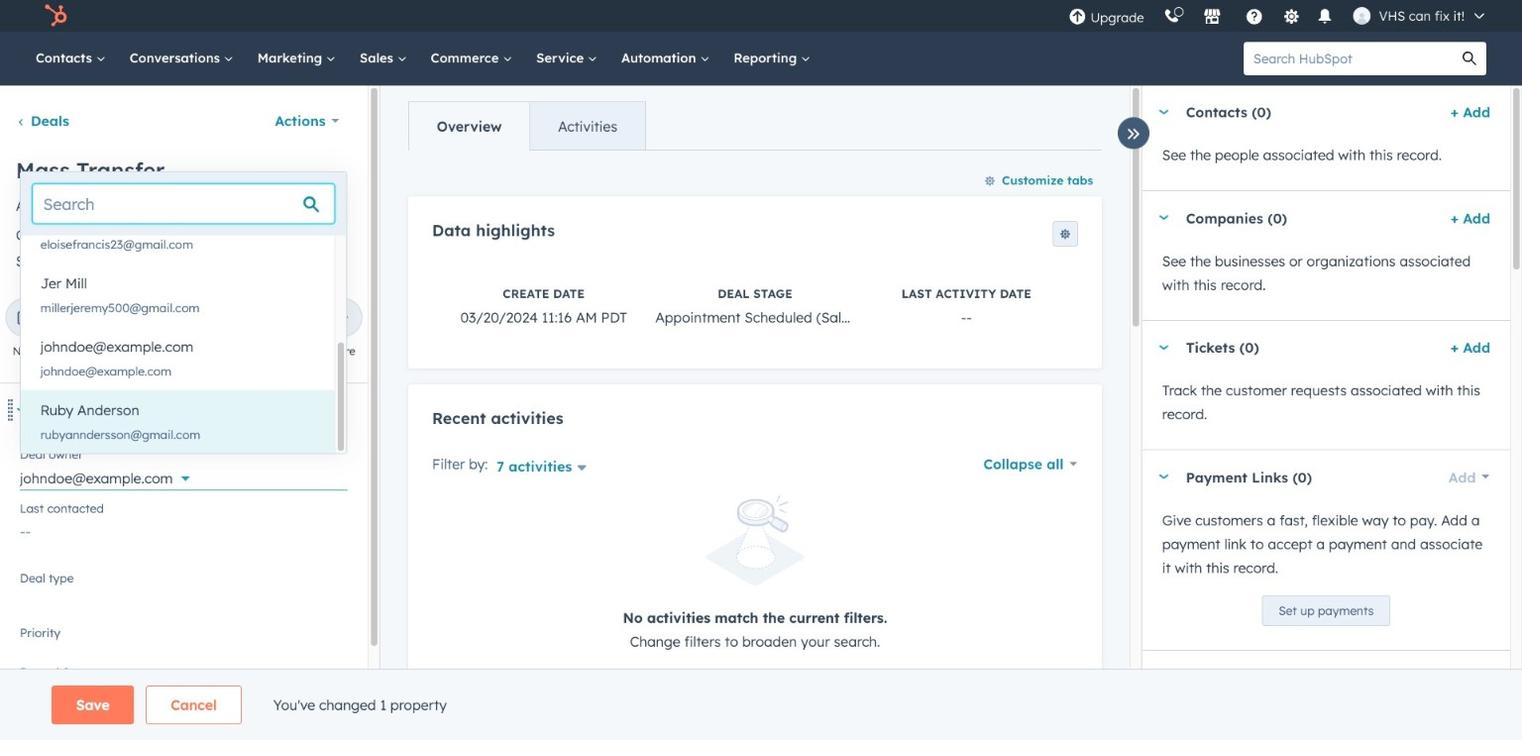 Task type: vqa. For each thing, say whether or not it's contained in the screenshot.
Note Icon at top
yes



Task type: locate. For each thing, give the bounding box(es) containing it.
4 caret image from the top
[[1159, 675, 1171, 680]]

caret image
[[1159, 215, 1171, 220], [16, 408, 28, 413]]

1 caret image from the top
[[1159, 110, 1171, 115]]

1 vertical spatial caret image
[[16, 408, 28, 413]]

navigation
[[408, 101, 646, 150]]

-- text field
[[20, 513, 348, 545]]

alert
[[432, 496, 1079, 654]]

menu
[[1059, 0, 1499, 32]]

0 vertical spatial caret image
[[1159, 215, 1171, 220]]

list box
[[21, 200, 347, 454]]

email image
[[80, 310, 98, 329]]

caret image
[[1159, 110, 1171, 115], [1159, 345, 1171, 350], [1159, 475, 1171, 480], [1159, 675, 1171, 680]]

Search HubSpot search field
[[1244, 42, 1453, 75]]

more image
[[334, 310, 352, 329]]

1 horizontal spatial caret image
[[1159, 215, 1171, 220]]



Task type: describe. For each thing, give the bounding box(es) containing it.
MM/DD/YYYY text field
[[94, 223, 235, 247]]

call image
[[143, 310, 161, 329]]

Search search field
[[33, 184, 335, 224]]

jacob simon image
[[1354, 7, 1372, 25]]

0 horizontal spatial caret image
[[16, 408, 28, 413]]

marketplaces image
[[1204, 9, 1222, 27]]

2 caret image from the top
[[1159, 345, 1171, 350]]

3 caret image from the top
[[1159, 475, 1171, 480]]

note image
[[16, 310, 34, 329]]



